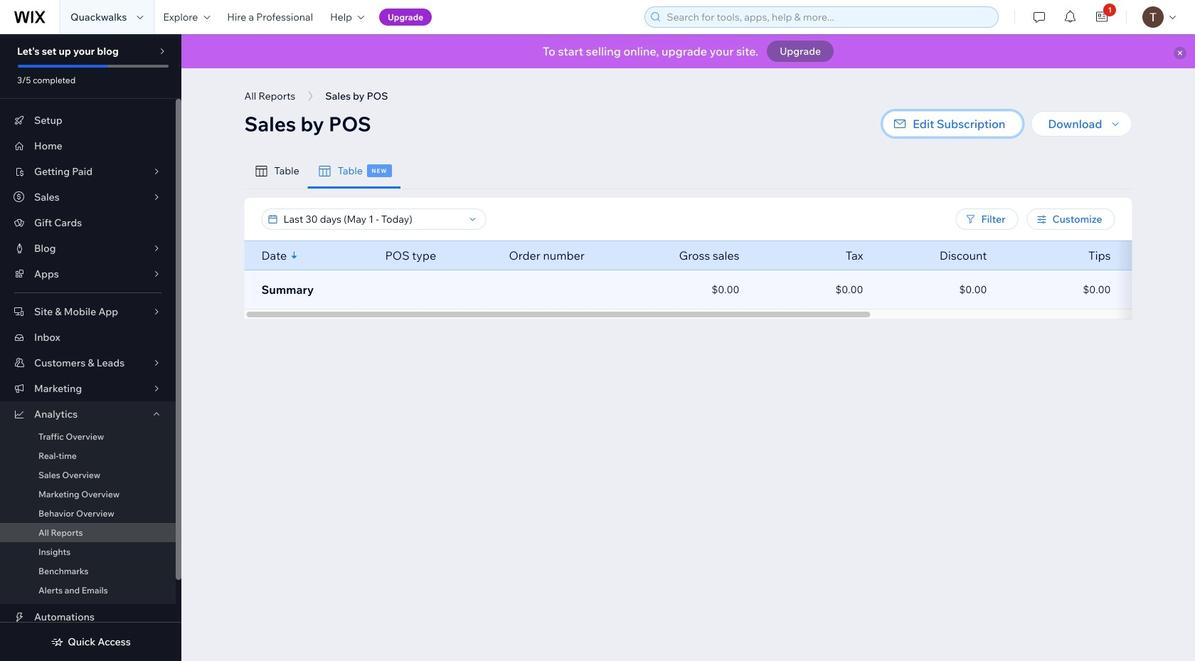 Task type: locate. For each thing, give the bounding box(es) containing it.
None field
[[279, 209, 464, 229]]

sidebar element
[[0, 32, 181, 661]]

alert
[[181, 34, 1195, 68]]

Search for tools, apps, help & more... field
[[663, 7, 994, 27]]

tab list
[[244, 154, 691, 189]]



Task type: vqa. For each thing, say whether or not it's contained in the screenshot.
Field
yes



